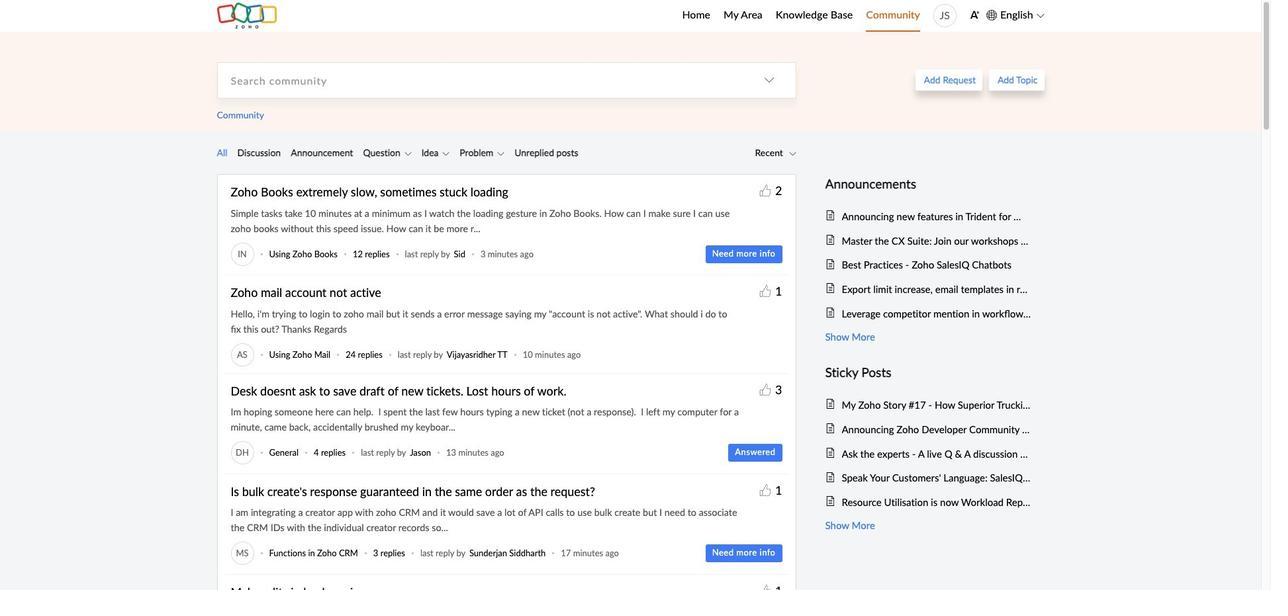 Task type: vqa. For each thing, say whether or not it's contained in the screenshot.
the bottommost "HEADING"
yes



Task type: describe. For each thing, give the bounding box(es) containing it.
1 vertical spatial choose category element
[[756, 146, 797, 159]]

choose category image
[[764, 75, 775, 86]]

3 tab from the left
[[281, 145, 353, 160]]

user preference image
[[970, 10, 980, 20]]

user preference element
[[970, 6, 980, 26]]

4 tab from the left
[[505, 145, 579, 160]]

filter question topics image
[[405, 150, 412, 157]]

filter problem topics element
[[498, 146, 505, 160]]

1 heading from the top
[[826, 174, 1032, 194]]

2 tab from the left
[[228, 145, 281, 160]]



Task type: locate. For each thing, give the bounding box(es) containing it.
choose category element
[[743, 63, 796, 98], [756, 146, 797, 159]]

filter idea topics element
[[443, 146, 450, 160]]

2 heading from the top
[[826, 363, 1032, 383]]

filter problem topics image
[[498, 150, 505, 157]]

filter idea topics image
[[443, 150, 450, 157]]

choose category image
[[789, 150, 797, 157]]

Search community  field
[[218, 63, 743, 98]]

1 tab from the left
[[217, 145, 228, 160]]

filter question topics element
[[405, 146, 412, 160]]

0 vertical spatial choose category element
[[743, 63, 796, 98]]

0 vertical spatial heading
[[826, 174, 1032, 194]]

tab
[[217, 145, 228, 160], [228, 145, 281, 160], [281, 145, 353, 160], [505, 145, 579, 160]]

choose languages element
[[987, 7, 1045, 24]]

1 vertical spatial heading
[[826, 363, 1032, 383]]

tab list
[[217, 145, 579, 160]]

heading
[[826, 174, 1032, 194], [826, 363, 1032, 383]]



